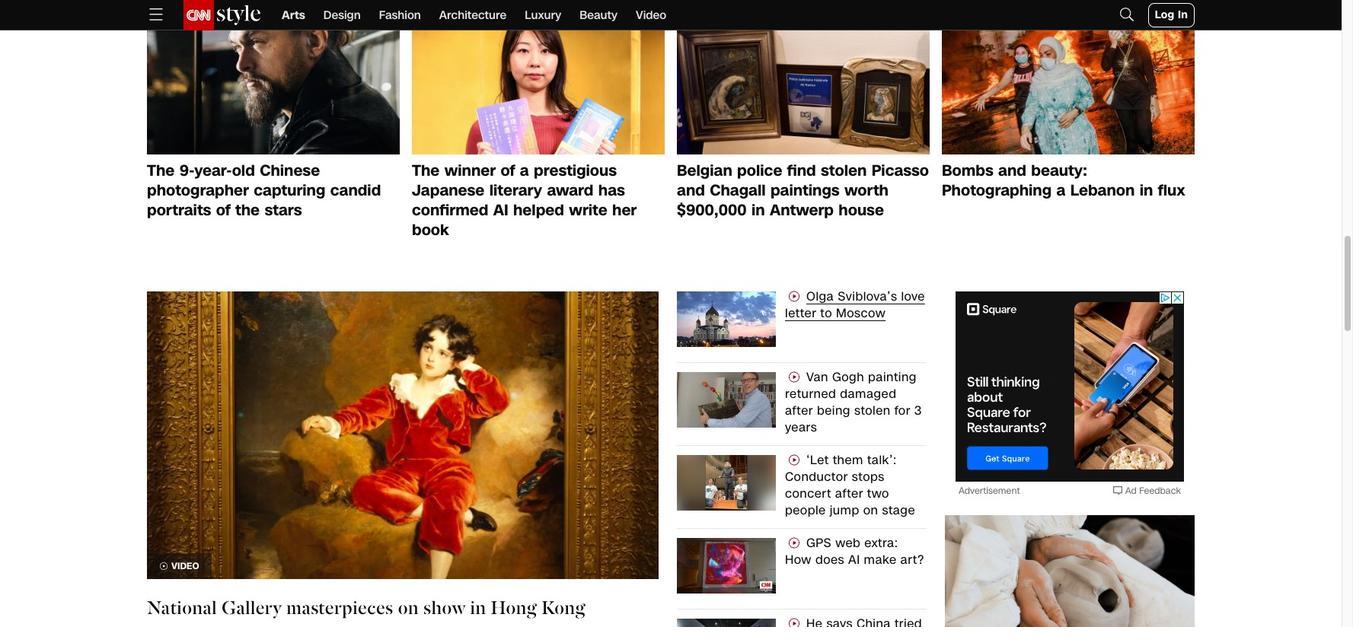 Task type: vqa. For each thing, say whether or not it's contained in the screenshot.
weight
no



Task type: locate. For each thing, give the bounding box(es) containing it.
1 horizontal spatial on
[[864, 502, 879, 520]]

0 horizontal spatial after
[[785, 402, 814, 420]]

0 horizontal spatial and
[[677, 180, 705, 201]]

ad feedback
[[1126, 485, 1182, 497]]

gps web extra: how does ai make art? link
[[776, 535, 927, 600]]

badiucao image
[[677, 620, 776, 628]]

a
[[520, 160, 529, 181], [1057, 180, 1066, 201]]

0 horizontal spatial a
[[520, 160, 529, 181]]

1 vertical spatial ai
[[849, 552, 861, 569]]

2 horizontal spatial in
[[1140, 180, 1154, 201]]

sig video image left 'let
[[785, 454, 804, 469]]

after inside the van gogh painting returned damaged after being stolen for 3 years
[[785, 402, 814, 420]]

fashion
[[379, 8, 421, 23]]

the inside the 9-year-old chinese photographer capturing candid portraits of the stars
[[147, 160, 175, 181]]

old
[[232, 160, 255, 181]]

her
[[613, 200, 637, 221]]

candid
[[330, 180, 381, 201]]

stolen left the for
[[855, 402, 891, 420]]

search icon image
[[1118, 5, 1136, 23]]

extra:
[[865, 535, 898, 552]]

1 vertical spatial of
[[216, 200, 231, 221]]

0 vertical spatial of
[[501, 160, 515, 181]]

the left '9-' at the top left of page
[[147, 160, 175, 181]]

sig video image
[[785, 371, 804, 386], [785, 454, 804, 469]]

in
[[1140, 180, 1154, 201], [752, 200, 765, 221], [470, 601, 486, 619]]

video up national in the left of the page
[[171, 561, 199, 573]]

show
[[423, 601, 466, 619]]

3 sig video image from the top
[[785, 618, 804, 628]]

after inside 'let them talk': conductor stops concert after two people jump on stage
[[836, 485, 864, 503]]

sig video image left van
[[785, 371, 804, 386]]

0 horizontal spatial on
[[398, 601, 419, 619]]

2 sig video image from the top
[[785, 454, 804, 469]]

the
[[235, 200, 260, 221]]

talk':
[[868, 452, 897, 469]]

design link
[[324, 0, 361, 30]]

sig video image left olga
[[785, 290, 804, 305]]

flux
[[1159, 180, 1186, 201]]

2 vertical spatial sig video image
[[785, 618, 804, 628]]

1 horizontal spatial and
[[999, 160, 1027, 181]]

in left flux
[[1140, 180, 1154, 201]]

0 horizontal spatial ai
[[493, 200, 509, 221]]

them
[[833, 452, 864, 469]]

'let them talk': conductor stops concert after two people jump on stage link
[[776, 452, 927, 520]]

jump
[[830, 502, 860, 520]]

fareed zakaria special moma ai art image
[[677, 539, 776, 594]]

and inside belgian police find stolen picasso and chagall paintings worth $900,000 in antwerp house
[[677, 180, 705, 201]]

a inside the winner of a prestigious japanese literary award has confirmed ai helped write her book
[[520, 160, 529, 181]]

of right winner
[[501, 160, 515, 181]]

sig video image inside van gogh painting returned damaged after being stolen for 3 years link
[[785, 371, 804, 386]]

sviblova's
[[838, 288, 898, 305]]

van
[[807, 369, 829, 386]]

0 vertical spatial after
[[785, 402, 814, 420]]

in inside bombs and beauty: photographing a lebanon in flux
[[1140, 180, 1154, 201]]

0 vertical spatial stolen
[[821, 160, 867, 181]]

bombs and beauty: photographing a lebanon in flux link
[[942, 160, 1195, 201]]

olga sviblova's love letter to moscow
[[785, 288, 926, 322]]

advertisement element
[[956, 292, 1185, 482]]

0 vertical spatial ai
[[493, 200, 509, 221]]

0 vertical spatial on
[[864, 502, 879, 520]]

a left lebanon
[[1057, 180, 1066, 201]]

japanese
[[412, 180, 485, 201]]

1 sig video image from the top
[[785, 290, 804, 305]]

award
[[547, 180, 594, 201]]

video right beauty
[[636, 8, 667, 23]]

1 vertical spatial sig video image
[[785, 454, 804, 469]]

in down police
[[752, 200, 765, 221]]

1 the from the left
[[147, 160, 175, 181]]

beauty:
[[1032, 160, 1088, 181]]

in inside belgian police find stolen picasso and chagall paintings worth $900,000 in antwerp house
[[752, 200, 765, 221]]

1 horizontal spatial in
[[752, 200, 765, 221]]

stolen right find
[[821, 160, 867, 181]]

stops
[[852, 469, 885, 486]]

national
[[147, 601, 217, 619]]

stolen
[[821, 160, 867, 181], [855, 402, 891, 420]]

fashion link
[[379, 0, 421, 30]]

ai left helped at left
[[493, 200, 509, 221]]

sig video image for conductor
[[785, 454, 804, 469]]

the left winner
[[412, 160, 440, 181]]

sig video image for returned
[[785, 371, 804, 386]]

sig video image for letter
[[785, 290, 804, 305]]

1 horizontal spatial after
[[836, 485, 864, 503]]

a inside bombs and beauty: photographing a lebanon in flux
[[1057, 180, 1066, 201]]

sig video image left gps
[[785, 537, 804, 552]]

170th akutagawa prize winner rie kudan attends the press conference on january 17, 2024 in tokyo, japan. image
[[412, 12, 665, 155]]

being
[[817, 402, 851, 420]]

1 vertical spatial on
[[398, 601, 419, 619]]

1 vertical spatial after
[[836, 485, 864, 503]]

video thumbnail daria koltsova ukrainian children sculptures image
[[945, 516, 1195, 628]]

belgian
[[677, 160, 733, 181]]

1 vertical spatial sig video image
[[785, 537, 804, 552]]

belgian police find stolen picasso and chagall paintings worth $900,000 in antwerp house
[[677, 160, 929, 221]]

0 horizontal spatial the
[[147, 160, 175, 181]]

does
[[816, 552, 845, 569]]

2 the from the left
[[412, 160, 440, 181]]

two stolen paintings by picasso and chagall that were found in the belgian city of antwerp are seen in this undated handout image. parquet of namur/handout via reuters    this image has been supplied by a third party. no resales. no archives image
[[677, 12, 930, 155]]

0 vertical spatial sig video image
[[785, 290, 804, 305]]

years
[[785, 419, 818, 437]]

olga sviblova gives a tour of the city she calls home, moscow. image
[[677, 292, 776, 347]]

ai right does
[[849, 552, 861, 569]]

gallery
[[222, 601, 282, 619]]

and
[[999, 160, 1027, 181], [677, 180, 705, 201]]

2 sig video image from the top
[[785, 537, 804, 552]]

luxury link
[[525, 0, 562, 30]]

portraits
[[147, 200, 211, 221]]

1 vertical spatial video
[[171, 561, 199, 573]]

helped
[[514, 200, 564, 221]]

on left show
[[398, 601, 419, 619]]

video
[[636, 8, 667, 23], [171, 561, 199, 573]]

sig video image inside gps web extra: how does ai make art? link
[[785, 537, 804, 552]]

photographing
[[942, 180, 1052, 201]]

after
[[785, 402, 814, 420], [836, 485, 864, 503]]

and inside bombs and beauty: photographing a lebanon in flux
[[999, 160, 1027, 181]]

winner
[[445, 160, 496, 181]]

gogh
[[833, 369, 865, 386]]

1 vertical spatial stolen
[[855, 402, 891, 420]]

of left the
[[216, 200, 231, 221]]

after left being
[[785, 402, 814, 420]]

1 horizontal spatial of
[[501, 160, 515, 181]]

1 horizontal spatial the
[[412, 160, 440, 181]]

ai inside the winner of a prestigious japanese literary award has confirmed ai helped write her book
[[493, 200, 509, 221]]

bombs and beauty: photographing a lebanon in flux
[[942, 160, 1186, 201]]

sig video image
[[785, 290, 804, 305], [785, 537, 804, 552], [785, 618, 804, 628]]

arts
[[282, 8, 305, 23]]

the inside the winner of a prestigious japanese literary award has confirmed ai helped write her book
[[412, 160, 440, 181]]

damaged
[[841, 386, 897, 403]]

0 vertical spatial video link
[[636, 0, 667, 30]]

ai
[[493, 200, 509, 221], [849, 552, 861, 569]]

1 horizontal spatial a
[[1057, 180, 1066, 201]]

the for japanese
[[412, 160, 440, 181]]

to
[[821, 305, 833, 322]]

gps
[[807, 535, 832, 552]]

chinese
[[260, 160, 320, 181]]

on
[[864, 502, 879, 520], [398, 601, 419, 619]]

after left two
[[836, 485, 864, 503]]

1 horizontal spatial ai
[[849, 552, 861, 569]]

0 vertical spatial sig video image
[[785, 371, 804, 386]]

stolen inside belgian police find stolen picasso and chagall paintings worth $900,000 in antwerp house
[[821, 160, 867, 181]]

sig video image for how
[[785, 537, 804, 552]]

sig video image inside olga sviblova's love letter to moscow link
[[785, 290, 804, 305]]

of
[[501, 160, 515, 181], [216, 200, 231, 221]]

sig video image down how
[[785, 618, 804, 628]]

masterpieces
[[286, 601, 393, 619]]

0 horizontal spatial of
[[216, 200, 231, 221]]

in right show
[[470, 601, 486, 619]]

sig video image inside 'let them talk': conductor stops concert after two people jump on stage link
[[785, 454, 804, 469]]

and right the bombs
[[999, 160, 1027, 181]]

$900,000
[[677, 200, 747, 221]]

a up helped at left
[[520, 160, 529, 181]]

on right jump
[[864, 502, 879, 520]]

1 sig video image from the top
[[785, 371, 804, 386]]

and left chagall on the top of page
[[677, 180, 705, 201]]

1 horizontal spatial video
[[636, 8, 667, 23]]

01 vladimir jurowski climate protesters image
[[677, 456, 776, 511]]

van gogh painting returned damaged after being stolen for 3 years link
[[776, 369, 927, 437]]

myriam boulos whats ours 1.jpg image
[[942, 12, 1195, 155]]

stars
[[265, 200, 302, 221]]

prestigious
[[534, 160, 617, 181]]



Task type: describe. For each thing, give the bounding box(es) containing it.
make
[[864, 552, 897, 569]]

capturing
[[254, 180, 326, 201]]

literary
[[490, 180, 543, 201]]

olga sviblova's love letter to moscow link
[[776, 288, 927, 354]]

love
[[902, 288, 926, 305]]

'let
[[807, 452, 829, 469]]

open menu icon image
[[147, 5, 165, 23]]

the winner of a prestigious japanese literary award has confirmed ai helped write her book
[[412, 160, 637, 241]]

ad
[[1126, 485, 1137, 497]]

book
[[412, 219, 449, 241]]

log in link
[[1149, 3, 1195, 27]]

arts link
[[282, 0, 305, 30]]

how
[[785, 552, 812, 569]]

the 9-year-old chinese photographer capturing candid portraits of the stars link
[[147, 160, 400, 221]]

lebanon
[[1071, 180, 1135, 201]]

bombs
[[942, 160, 994, 181]]

design
[[324, 8, 361, 23]]

find
[[788, 160, 817, 181]]

stolen inside the van gogh painting returned damaged after being stolen for 3 years
[[855, 402, 891, 420]]

log in
[[1155, 8, 1189, 22]]

people
[[785, 502, 826, 520]]

national gallery masterpieces on show in hong kong link
[[147, 598, 659, 622]]

painting
[[869, 369, 917, 386]]

stage
[[883, 502, 916, 520]]

ai inside gps web extra: how does ai make art?
[[849, 552, 861, 569]]

0 horizontal spatial in
[[470, 601, 486, 619]]

on inside 'let them talk': conductor stops concert after two people jump on stage
[[864, 502, 879, 520]]

actor jason momoa. image
[[147, 12, 400, 155]]

architecture
[[439, 8, 507, 23]]

9-
[[180, 160, 194, 181]]

confirmed
[[412, 200, 489, 221]]

house
[[839, 200, 884, 221]]

gps web extra: how does ai make art?
[[785, 535, 925, 569]]

paintings
[[771, 180, 840, 201]]

of inside the 9-year-old chinese photographer capturing candid portraits of the stars
[[216, 200, 231, 221]]

national gallery masterpieces on show in hong kong
[[147, 601, 586, 619]]

two
[[868, 485, 890, 503]]

olga
[[807, 288, 834, 305]]

web
[[836, 535, 861, 552]]

the 9-year-old chinese photographer capturing candid portraits of the stars
[[147, 160, 381, 221]]

photographer
[[147, 180, 249, 201]]

write
[[569, 200, 608, 221]]

antwerp
[[770, 200, 834, 221]]

feedback
[[1140, 485, 1182, 497]]

the for photographer
[[147, 160, 175, 181]]

kong
[[542, 601, 586, 619]]

chagall
[[710, 180, 766, 201]]

year-
[[194, 160, 232, 181]]

'let them talk': conductor stops concert after two people jump on stage
[[785, 452, 916, 520]]

log
[[1155, 8, 1175, 22]]

art?
[[901, 552, 925, 569]]

van gogh painting found image
[[677, 373, 776, 428]]

conductor
[[785, 469, 849, 486]]

returned
[[785, 386, 837, 403]]

luxury
[[525, 8, 562, 23]]

of inside the winner of a prestigious japanese literary award has confirmed ai helped write her book
[[501, 160, 515, 181]]

the red boy by thomas lawrence, displayed at the hong kong palace museum image
[[147, 292, 659, 580]]

moscow
[[837, 305, 886, 322]]

has
[[599, 180, 625, 201]]

concert
[[785, 485, 832, 503]]

beauty link
[[580, 0, 618, 30]]

0 horizontal spatial video
[[171, 561, 199, 573]]

van gogh painting returned damaged after being stolen for 3 years
[[785, 369, 923, 437]]

3
[[915, 402, 923, 420]]

in
[[1179, 8, 1189, 22]]

hong
[[491, 601, 537, 619]]

1 vertical spatial video link
[[147, 292, 659, 598]]

the winner of a prestigious japanese literary award has confirmed ai helped write her book link
[[412, 160, 665, 241]]

police
[[738, 160, 783, 181]]

beauty
[[580, 8, 618, 23]]

0 vertical spatial video
[[636, 8, 667, 23]]

belgian police find stolen picasso and chagall paintings worth $900,000 in antwerp house link
[[677, 160, 930, 221]]

for
[[895, 402, 911, 420]]

architecture link
[[439, 0, 507, 30]]



